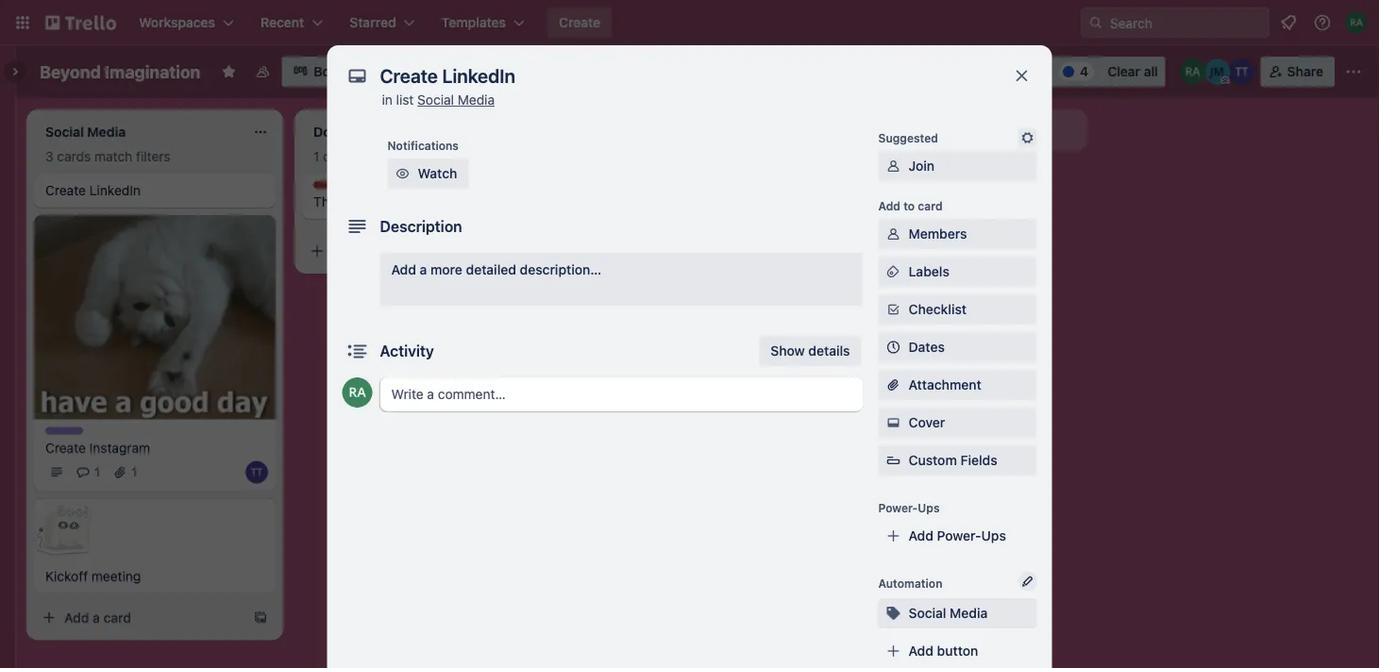 Task type: describe. For each thing, give the bounding box(es) containing it.
sm image for watch
[[393, 164, 412, 183]]

show
[[771, 343, 805, 359]]

ruby anderson (rubyanderson7) image
[[342, 378, 373, 408]]

2 horizontal spatial 1
[[314, 149, 319, 164]]

sm image inside the social media button
[[884, 604, 903, 623]]

card down description
[[372, 243, 399, 259]]

social media button
[[879, 599, 1037, 629]]

card up color: bold red, title: "thoughts" element
[[323, 149, 350, 164]]

add a card for the topmost add a card button
[[332, 243, 399, 259]]

0 notifications image
[[1278, 11, 1300, 34]]

switch to… image
[[13, 13, 32, 32]]

a for leftmost add a card button
[[93, 610, 100, 626]]

1 horizontal spatial ruby anderson (rubyanderson7) image
[[1346, 11, 1368, 34]]

add button button
[[879, 636, 1037, 667]]

automation
[[879, 577, 943, 590]]

create for create linkedin
[[45, 183, 86, 198]]

meeting
[[92, 568, 141, 584]]

create instagram link
[[45, 439, 264, 457]]

thoughts thinking
[[314, 182, 366, 210]]

create for create
[[559, 15, 601, 30]]

instagram
[[89, 440, 150, 456]]

board link
[[282, 57, 362, 87]]

jeremy miller (jeremymiller198) image
[[1205, 59, 1231, 85]]

clear
[[1108, 64, 1141, 79]]

create instagram
[[45, 440, 150, 456]]

0 vertical spatial terry turtle (terryturtle) image
[[1229, 59, 1256, 85]]

kickoff
[[45, 568, 88, 584]]

open information menu image
[[1314, 13, 1332, 32]]

share button
[[1261, 57, 1335, 87]]

dates button
[[879, 332, 1037, 363]]

details
[[809, 343, 850, 359]]

social media
[[909, 606, 988, 621]]

1 card matches filters
[[314, 149, 444, 164]]

thinking link
[[314, 193, 533, 212]]

a inside add a more detailed description… link
[[420, 262, 427, 278]]

linkedin
[[89, 183, 141, 198]]

create from template… image for leftmost add a card button
[[253, 610, 268, 626]]

add another list
[[865, 122, 964, 138]]

0 horizontal spatial add a card button
[[34, 603, 246, 633]]

star or unstar board image
[[221, 64, 236, 79]]

0 horizontal spatial social
[[418, 92, 454, 108]]

clear all
[[1108, 64, 1158, 79]]

0 horizontal spatial ups
[[918, 501, 940, 515]]

kickoff meeting
[[45, 568, 141, 584]]

social inside button
[[909, 606, 947, 621]]

thoughts
[[314, 182, 366, 195]]

create for create instagram
[[45, 440, 86, 456]]

sm image for suggested
[[1018, 128, 1037, 147]]

color: bold red, title: "thoughts" element
[[314, 181, 366, 195]]

custom fields
[[909, 453, 998, 468]]

media inside button
[[950, 606, 988, 621]]

beyond imagination
[[40, 61, 201, 82]]

show menu image
[[1345, 62, 1364, 81]]

add left more on the left top of the page
[[391, 262, 416, 278]]

add left to
[[879, 199, 901, 212]]

show details
[[771, 343, 850, 359]]

add left another
[[865, 122, 890, 138]]

watch button
[[388, 159, 469, 189]]

thinking
[[314, 194, 366, 210]]

ups inside add power-ups link
[[982, 528, 1006, 544]]

add down power-ups
[[909, 528, 934, 544]]

primary element
[[0, 0, 1380, 45]]

share
[[1288, 64, 1324, 79]]

kickoff meeting link
[[45, 567, 264, 586]]

0 horizontal spatial ruby anderson (rubyanderson7) image
[[1180, 59, 1207, 85]]

automation image
[[951, 57, 978, 83]]

checklist
[[909, 302, 967, 317]]

sm image for join
[[884, 157, 903, 176]]

add a more detailed description…
[[391, 262, 602, 278]]

add button
[[909, 644, 979, 659]]

labels link
[[879, 257, 1037, 287]]

filters for 1 card matches filters
[[409, 149, 444, 164]]

notifications
[[388, 139, 459, 152]]

3
[[45, 149, 53, 164]]

description…
[[520, 262, 602, 278]]

match
[[94, 149, 132, 164]]

cover
[[909, 415, 946, 431]]

a for the topmost add a card button
[[361, 243, 368, 259]]

custom fields button
[[879, 451, 1037, 470]]



Task type: locate. For each thing, give the bounding box(es) containing it.
sm image inside checklist link
[[884, 300, 903, 319]]

matches
[[354, 149, 406, 164]]

0 horizontal spatial add a card
[[64, 610, 131, 626]]

1 vertical spatial create from template… image
[[253, 610, 268, 626]]

clear all button
[[1100, 57, 1166, 87]]

1 horizontal spatial social
[[909, 606, 947, 621]]

a down kickoff meeting
[[93, 610, 100, 626]]

2 vertical spatial a
[[93, 610, 100, 626]]

0 horizontal spatial create from template… image
[[253, 610, 268, 626]]

create from template… image
[[521, 244, 536, 259], [253, 610, 268, 626]]

join
[[909, 158, 935, 174]]

media up "notifications"
[[458, 92, 495, 108]]

activity
[[380, 342, 434, 360]]

0 vertical spatial add a card
[[332, 243, 399, 259]]

another
[[893, 122, 942, 138]]

2 horizontal spatial sm image
[[1018, 128, 1037, 147]]

3 sm image from the top
[[884, 263, 903, 281]]

1 horizontal spatial list
[[945, 122, 964, 138]]

attachment
[[909, 377, 982, 393]]

2 vertical spatial sm image
[[884, 414, 903, 432]]

add
[[865, 122, 890, 138], [879, 199, 901, 212], [332, 243, 357, 259], [391, 262, 416, 278], [909, 528, 934, 544], [64, 610, 89, 626], [909, 644, 934, 659]]

1 horizontal spatial create from template… image
[[521, 244, 536, 259]]

sm image up thinking 'link'
[[393, 164, 412, 183]]

back to home image
[[45, 8, 116, 38]]

sm image inside watch "button"
[[393, 164, 412, 183]]

sm image for members
[[884, 225, 903, 244]]

5 sm image from the top
[[884, 604, 903, 623]]

ups down "fields"
[[982, 528, 1006, 544]]

1 horizontal spatial add a card button
[[302, 236, 514, 266]]

create linkedin
[[45, 183, 141, 198]]

to
[[904, 199, 915, 212]]

ups
[[918, 501, 940, 515], [982, 528, 1006, 544]]

create button
[[548, 8, 612, 38]]

search image
[[1089, 15, 1104, 30]]

sm image for checklist
[[884, 300, 903, 319]]

a left more on the left top of the page
[[420, 262, 427, 278]]

1 horizontal spatial a
[[361, 243, 368, 259]]

None text field
[[371, 59, 994, 93]]

1 horizontal spatial terry turtle (terryturtle) image
[[1229, 59, 1256, 85]]

0 vertical spatial add a card button
[[302, 236, 514, 266]]

add a card button down description
[[302, 236, 514, 266]]

add down kickoff
[[64, 610, 89, 626]]

create inside button
[[559, 15, 601, 30]]

1 up color: bold red, title: "thoughts" element
[[314, 149, 319, 164]]

social down automation
[[909, 606, 947, 621]]

0 horizontal spatial a
[[93, 610, 100, 626]]

0 vertical spatial social
[[418, 92, 454, 108]]

a
[[361, 243, 368, 259], [420, 262, 427, 278], [93, 610, 100, 626]]

1 horizontal spatial 1
[[132, 466, 137, 479]]

card
[[323, 149, 350, 164], [918, 199, 943, 212], [372, 243, 399, 259], [103, 610, 131, 626]]

filters for 3 cards match filters
[[136, 149, 171, 164]]

0 vertical spatial ruby anderson (rubyanderson7) image
[[1346, 11, 1368, 34]]

filters
[[1013, 64, 1052, 79]]

add a card button down the 'kickoff meeting' link
[[34, 603, 246, 633]]

1 filters from the left
[[136, 149, 171, 164]]

create
[[559, 15, 601, 30], [45, 183, 86, 198], [45, 440, 86, 456]]

list
[[396, 92, 414, 108], [945, 122, 964, 138]]

description
[[380, 218, 462, 236]]

attachment button
[[879, 370, 1037, 400]]

1 down instagram
[[132, 466, 137, 479]]

3 cards match filters
[[45, 149, 171, 164]]

1 vertical spatial add a card
[[64, 610, 131, 626]]

add to card
[[879, 199, 943, 212]]

more
[[431, 262, 463, 278]]

dates
[[909, 339, 945, 355]]

add power-ups link
[[879, 521, 1037, 551]]

sm image inside join link
[[884, 157, 903, 176]]

0 horizontal spatial sm image
[[393, 164, 412, 183]]

0 vertical spatial list
[[396, 92, 414, 108]]

add a more detailed description… link
[[380, 253, 864, 306]]

add another list button
[[831, 110, 1088, 151]]

color: purple, title: none image
[[45, 427, 83, 435]]

sm image left join
[[884, 157, 903, 176]]

1 vertical spatial list
[[945, 122, 964, 138]]

sm image for cover
[[884, 414, 903, 432]]

beyond
[[40, 61, 101, 82]]

1 horizontal spatial filters
[[409, 149, 444, 164]]

sm image inside cover link
[[884, 414, 903, 432]]

sm image inside 'members' link
[[884, 225, 903, 244]]

card right to
[[918, 199, 943, 212]]

1 vertical spatial terry turtle (terryturtle) image
[[246, 461, 268, 484]]

join link
[[879, 151, 1037, 181]]

board
[[314, 64, 351, 79]]

a down thinking
[[361, 243, 368, 259]]

terry turtle (terryturtle) image
[[1229, 59, 1256, 85], [246, 461, 268, 484]]

in
[[382, 92, 393, 108]]

imagination
[[105, 61, 201, 82]]

social up "notifications"
[[418, 92, 454, 108]]

sm image left labels
[[884, 263, 903, 281]]

social
[[418, 92, 454, 108], [909, 606, 947, 621]]

sm image inside 'labels' link
[[884, 263, 903, 281]]

create linkedin link
[[45, 181, 264, 200]]

1 vertical spatial ruby anderson (rubyanderson7) image
[[1180, 59, 1207, 85]]

1 vertical spatial a
[[420, 262, 427, 278]]

1 horizontal spatial ups
[[982, 528, 1006, 544]]

sm image down filters
[[1018, 128, 1037, 147]]

customize views image
[[372, 62, 391, 81]]

power-
[[879, 501, 918, 515], [937, 528, 982, 544]]

0 vertical spatial media
[[458, 92, 495, 108]]

power-ups
[[879, 501, 940, 515]]

members
[[909, 226, 967, 242]]

members link
[[879, 219, 1037, 249]]

filters up watch
[[409, 149, 444, 164]]

add left button
[[909, 644, 934, 659]]

1 vertical spatial add a card button
[[34, 603, 246, 633]]

sm image left the cover
[[884, 414, 903, 432]]

all
[[1144, 64, 1158, 79]]

cards
[[57, 149, 91, 164]]

add a card down kickoff meeting
[[64, 610, 131, 626]]

0 vertical spatial create from template… image
[[521, 244, 536, 259]]

Search field
[[1104, 8, 1269, 37]]

checklist link
[[879, 295, 1037, 325]]

1
[[314, 149, 319, 164], [94, 466, 100, 479], [132, 466, 137, 479]]

2 filters from the left
[[409, 149, 444, 164]]

ruby anderson (rubyanderson7) image right all in the right top of the page
[[1180, 59, 1207, 85]]

1 vertical spatial sm image
[[393, 164, 412, 183]]

4
[[1080, 64, 1089, 79]]

in list social media
[[382, 92, 495, 108]]

Board name text field
[[30, 57, 210, 87]]

show details link
[[760, 336, 862, 366]]

media
[[458, 92, 495, 108], [950, 606, 988, 621]]

0 horizontal spatial 1
[[94, 466, 100, 479]]

filters
[[136, 149, 171, 164], [409, 149, 444, 164]]

2 sm image from the top
[[884, 225, 903, 244]]

custom
[[909, 453, 957, 468]]

0 horizontal spatial filters
[[136, 149, 171, 164]]

1 vertical spatial power-
[[937, 528, 982, 544]]

power- down power-ups
[[937, 528, 982, 544]]

add power-ups
[[909, 528, 1006, 544]]

list inside button
[[945, 122, 964, 138]]

button
[[937, 644, 979, 659]]

sm image
[[884, 157, 903, 176], [884, 225, 903, 244], [884, 263, 903, 281], [884, 300, 903, 319], [884, 604, 903, 623]]

0 horizontal spatial list
[[396, 92, 414, 108]]

ruby anderson (rubyanderson7) image right open information menu image at the top right
[[1346, 11, 1368, 34]]

add down thinking
[[332, 243, 357, 259]]

media up button
[[950, 606, 988, 621]]

0 vertical spatial create
[[559, 15, 601, 30]]

1 vertical spatial social
[[909, 606, 947, 621]]

2 vertical spatial create
[[45, 440, 86, 456]]

fields
[[961, 453, 998, 468]]

1 vertical spatial create
[[45, 183, 86, 198]]

1 vertical spatial ups
[[982, 528, 1006, 544]]

1 vertical spatial media
[[950, 606, 988, 621]]

add a card for leftmost add a card button
[[64, 610, 131, 626]]

card down meeting
[[103, 610, 131, 626]]

cover link
[[879, 408, 1037, 438]]

1 horizontal spatial add a card
[[332, 243, 399, 259]]

1 horizontal spatial sm image
[[884, 414, 903, 432]]

0 vertical spatial power-
[[879, 501, 918, 515]]

sm image
[[1018, 128, 1037, 147], [393, 164, 412, 183], [884, 414, 903, 432]]

sm image for labels
[[884, 263, 903, 281]]

add a card down thinking
[[332, 243, 399, 259]]

ups up add power-ups
[[918, 501, 940, 515]]

0 vertical spatial ups
[[918, 501, 940, 515]]

list up join link
[[945, 122, 964, 138]]

0 horizontal spatial media
[[458, 92, 495, 108]]

0 horizontal spatial power-
[[879, 501, 918, 515]]

detailed
[[466, 262, 516, 278]]

social media link
[[418, 92, 495, 108]]

sm image down automation
[[884, 604, 903, 623]]

4 sm image from the top
[[884, 300, 903, 319]]

workspace visible image
[[255, 64, 270, 79]]

create from template… image for the topmost add a card button
[[521, 244, 536, 259]]

0 vertical spatial a
[[361, 243, 368, 259]]

list right in
[[396, 92, 414, 108]]

power- down custom
[[879, 501, 918, 515]]

0 horizontal spatial terry turtle (terryturtle) image
[[246, 461, 268, 484]]

1 sm image from the top
[[884, 157, 903, 176]]

filters up create linkedin link
[[136, 149, 171, 164]]

add a card
[[332, 243, 399, 259], [64, 610, 131, 626]]

1 horizontal spatial power-
[[937, 528, 982, 544]]

sm image down add to card
[[884, 225, 903, 244]]

1 down create instagram
[[94, 466, 100, 479]]

Write a comment text field
[[380, 378, 864, 412]]

ruby anderson (rubyanderson7) image
[[1346, 11, 1368, 34], [1180, 59, 1207, 85]]

add a card button
[[302, 236, 514, 266], [34, 603, 246, 633]]

1 horizontal spatial media
[[950, 606, 988, 621]]

0 vertical spatial sm image
[[1018, 128, 1037, 147]]

labels
[[909, 264, 950, 280]]

sm image left the checklist
[[884, 300, 903, 319]]

2 horizontal spatial a
[[420, 262, 427, 278]]

watch
[[418, 166, 457, 181]]

suggested
[[879, 131, 939, 144]]



Task type: vqa. For each thing, say whether or not it's contained in the screenshot.
the top STARRED ICON
no



